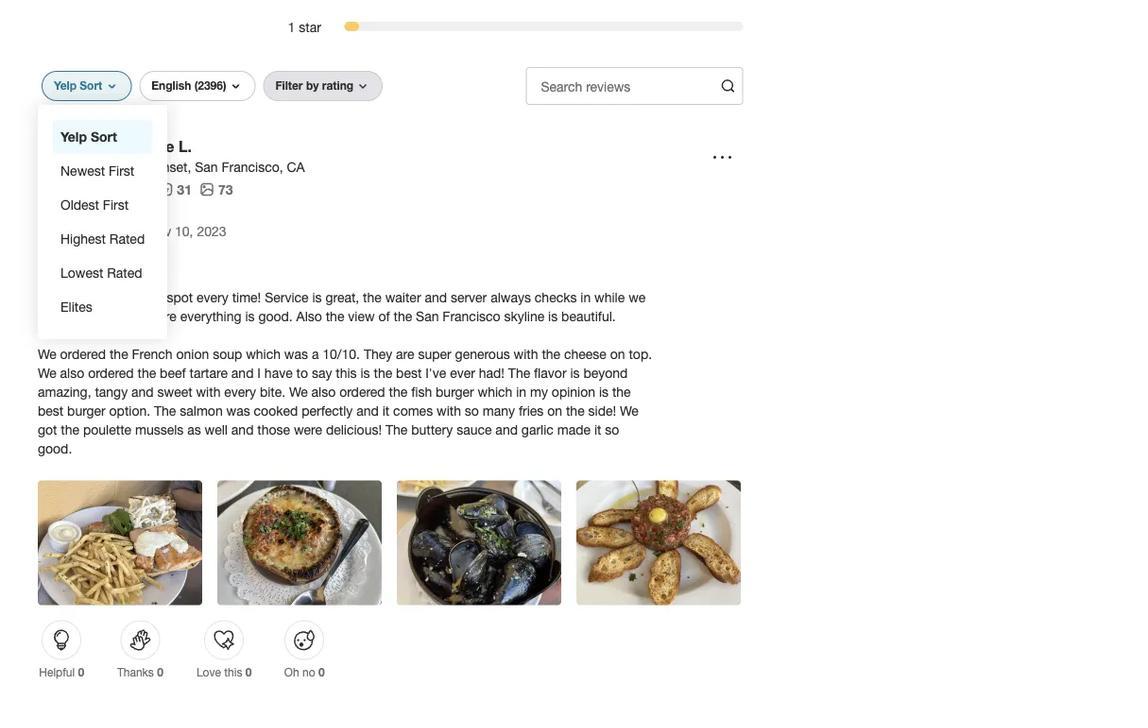 Task type: describe. For each thing, give the bounding box(es) containing it.
have
[[264, 365, 293, 381]]

a
[[312, 346, 319, 362]]

we
[[629, 289, 646, 305]]

beef
[[160, 365, 186, 381]]

yelp sort for yelp sort dropdown button
[[54, 79, 102, 92]]

this inside we ordered the french onion soup which was a 10/10. they are super generous with the cheese on top. we also ordered the beef tartare and i have to say this is the best i've ever had! the flavor is beyond amazing, tangy and sweet with every bite. we also ordered the fish burger which in my opinion is the best burger option. the salmon was cooked perfectly and it comes with so many fries on the side! we got the poulette mussels as well and those were delicious! the buttery sauce and garlic made it so good.
[[336, 365, 357, 381]]

delicious!
[[326, 422, 382, 437]]

16 chevron down v2 image
[[104, 80, 119, 95]]

got
[[38, 422, 57, 437]]

in inside we ordered the french onion soup which was a 10/10. they are super generous with the cheese on top. we also ordered the beef tartare and i have to say this is the best i've ever had! the flavor is beyond amazing, tangy and sweet with every bite. we also ordered the fish burger which in my opinion is the best burger option. the salmon was cooked perfectly and it comes with so many fries on the side! we got the poulette mussels as well and those were delicious! the buttery sauce and garlic made it so good.
[[516, 384, 527, 400]]

elites
[[60, 299, 92, 315]]

is down they
[[361, 365, 370, 381]]

the left 'french'
[[110, 346, 128, 362]]

first for newest first
[[109, 163, 134, 179]]

outer
[[110, 160, 143, 175]]

16 review v2 image
[[158, 183, 173, 198]]

sauce
[[457, 422, 492, 437]]

newest
[[60, 163, 105, 179]]

rated for highest rated
[[109, 231, 145, 247]]

evelynne
[[110, 138, 174, 156]]

(0 reactions) element for love this 0
[[245, 666, 252, 679]]

waiter
[[385, 289, 421, 305]]

super
[[418, 346, 451, 362]]

generous
[[455, 346, 510, 362]]

server
[[451, 289, 487, 305]]

sure
[[151, 308, 177, 324]]

filter
[[275, 79, 303, 92]]

reviews
[[586, 79, 631, 95]]

first for oldest first
[[103, 197, 129, 213]]

1 horizontal spatial so
[[605, 422, 619, 437]]

bite.
[[260, 384, 286, 400]]

1 vertical spatial on
[[547, 403, 562, 418]]

ever
[[450, 365, 475, 381]]

skyline
[[504, 308, 545, 324]]

make
[[115, 308, 148, 324]]

english
[[152, 79, 191, 92]]

had!
[[479, 365, 505, 381]]

every inside chez maman hits the spot every time! service is great, the waiter and server always checks in while we are eating to make sure everything is good. also the view of the san francisco skyline is beautiful.
[[197, 289, 228, 305]]

of
[[378, 308, 390, 324]]

evelynne l. outer sunset, san francisco, ca
[[110, 138, 305, 175]]

amazing,
[[38, 384, 91, 400]]

1 vertical spatial which
[[478, 384, 513, 400]]

helpful
[[39, 666, 75, 679]]

francisco
[[443, 308, 500, 324]]

the up view
[[363, 289, 382, 305]]

they
[[364, 346, 392, 362]]

oh no 0
[[284, 666, 325, 679]]

(0 reactions) element for thanks 0
[[157, 666, 163, 679]]

fries
[[519, 403, 544, 418]]

service
[[265, 289, 309, 305]]

menu image
[[711, 146, 734, 169]]

yelp sort button
[[53, 120, 152, 154]]

0 horizontal spatial so
[[465, 403, 479, 418]]

yelp sort button
[[42, 71, 132, 101]]

filter by rating
[[275, 79, 354, 92]]

and right well
[[231, 422, 254, 437]]

love this 0
[[197, 666, 252, 679]]

1 star
[[288, 20, 321, 35]]

10/10.
[[323, 346, 360, 362]]

everything
[[180, 308, 241, 324]]

1 horizontal spatial on
[[610, 346, 625, 362]]

3 0 from the left
[[245, 666, 252, 679]]

the right got at the bottom of the page
[[61, 422, 79, 437]]

are inside chez maman hits the spot every time! service is great, the waiter and server always checks in while we are eating to make sure everything is good. also the view of the san francisco skyline is beautiful.
[[38, 308, 56, 324]]

the down they
[[374, 365, 392, 381]]

0 vertical spatial which
[[246, 346, 281, 362]]

sort for yelp sort button
[[91, 129, 117, 145]]

4 photos
[[57, 254, 104, 267]]

16 photos v2 image
[[199, 183, 214, 198]]

chez
[[38, 289, 68, 305]]

sweet
[[157, 384, 192, 400]]

side!
[[588, 403, 616, 418]]

2 0 from the left
[[157, 666, 163, 679]]

evelynne l. link
[[110, 138, 192, 156]]

0 horizontal spatial with
[[196, 384, 221, 400]]

oh
[[284, 666, 299, 679]]

reviews element
[[158, 181, 192, 200]]

i've
[[426, 365, 446, 381]]

nov 10, 2023
[[147, 224, 226, 239]]

ca
[[287, 160, 305, 175]]

0 horizontal spatial this
[[224, 666, 242, 679]]

1 vertical spatial best
[[38, 403, 64, 418]]

2 vertical spatial ordered
[[339, 384, 385, 400]]

while
[[595, 289, 625, 305]]

say
[[312, 365, 332, 381]]

helpful 0
[[39, 666, 84, 679]]

view
[[348, 308, 375, 324]]

the right "of"
[[394, 308, 412, 324]]

31
[[177, 182, 192, 198]]

well
[[205, 422, 228, 437]]

to inside chez maman hits the spot every time! service is great, the waiter and server always checks in while we are eating to make sure everything is good. also the view of the san francisco skyline is beautiful.
[[100, 308, 112, 324]]

made
[[557, 422, 591, 437]]

good. inside chez maman hits the spot every time! service is great, the waiter and server always checks in while we are eating to make sure everything is good. also the view of the san francisco skyline is beautiful.
[[258, 308, 293, 324]]

2 horizontal spatial the
[[508, 365, 530, 381]]

5 star rating image
[[38, 222, 140, 241]]

were
[[294, 422, 322, 437]]

oldest first
[[60, 197, 129, 213]]

flavor
[[534, 365, 567, 381]]

option.
[[109, 403, 150, 418]]

always
[[491, 289, 531, 305]]

beyond
[[584, 365, 628, 381]]

mussels
[[135, 422, 184, 437]]

love
[[197, 666, 221, 679]]

10,
[[175, 224, 193, 239]]

photo of evelynne l. image
[[38, 137, 98, 198]]

beautiful.
[[562, 308, 616, 324]]



Task type: vqa. For each thing, say whether or not it's contained in the screenshot.
WHILE
yes



Task type: locate. For each thing, give the bounding box(es) containing it.
ordered down eating at the left of page
[[60, 346, 106, 362]]

16 chevron down v2 image inside english (2396) dropdown button
[[228, 80, 243, 95]]

and up delicious!
[[357, 403, 379, 418]]

0 vertical spatial so
[[465, 403, 479, 418]]

4 (0 reactions) element from the left
[[318, 666, 325, 679]]

1 horizontal spatial which
[[478, 384, 513, 400]]

2 (0 reactions) element from the left
[[157, 666, 163, 679]]

sort
[[80, 79, 102, 92], [91, 129, 117, 145]]

cooked
[[254, 403, 298, 418]]

in
[[581, 289, 591, 305], [516, 384, 527, 400]]

best up fish
[[396, 365, 422, 381]]

1 horizontal spatial 16 chevron down v2 image
[[355, 80, 371, 95]]

1 vertical spatial good.
[[38, 441, 72, 456]]

rating
[[322, 79, 354, 92]]

yelp
[[54, 79, 77, 92], [60, 129, 87, 145]]

0 vertical spatial are
[[38, 308, 56, 324]]

2 vertical spatial with
[[437, 403, 461, 418]]

we ordered the french onion soup which was a 10/10. they are super generous with the cheese on top. we also ordered the beef tartare and i have to say this is the best i've ever had! the flavor is beyond amazing, tangy and sweet with every bite. we also ordered the fish burger which in my opinion is the best burger option. the salmon was cooked perfectly and it comes with so many fries on the side! we got the poulette mussels as well and those were delicious! the buttery sauce and garlic made it so good.
[[38, 346, 652, 456]]

  text field
[[526, 67, 743, 105]]

it down side!
[[594, 422, 601, 437]]

san down waiter
[[416, 308, 439, 324]]

0 right the love
[[245, 666, 252, 679]]

english (2396)
[[152, 79, 226, 92]]

good. down got at the bottom of the page
[[38, 441, 72, 456]]

eating
[[60, 308, 96, 324]]

first right oldest
[[103, 197, 129, 213]]

(0 reactions) element right helpful
[[78, 666, 84, 679]]

which up i
[[246, 346, 281, 362]]

1 vertical spatial in
[[516, 384, 527, 400]]

0 vertical spatial this
[[336, 365, 357, 381]]

the down comes
[[386, 422, 408, 437]]

0 horizontal spatial to
[[100, 308, 112, 324]]

yelp inside button
[[60, 129, 87, 145]]

1 vertical spatial was
[[226, 403, 250, 418]]

maman
[[72, 289, 116, 305]]

oldest
[[60, 197, 99, 213]]

1 horizontal spatial was
[[284, 346, 308, 362]]

0 horizontal spatial which
[[246, 346, 281, 362]]

thanks
[[117, 666, 154, 679]]

are right they
[[396, 346, 414, 362]]

16 chevron down v2 image for filter by rating
[[355, 80, 371, 95]]

on up 'beyond'
[[610, 346, 625, 362]]

star
[[299, 20, 321, 35]]

lowest
[[60, 265, 103, 281]]

spot
[[167, 289, 193, 305]]

2 vertical spatial the
[[386, 422, 408, 437]]

thanks 0
[[117, 666, 163, 679]]

those
[[257, 422, 290, 437]]

search reviews
[[541, 79, 631, 95]]

burger up poulette
[[67, 403, 106, 418]]

1 horizontal spatial good.
[[258, 308, 293, 324]]

is
[[312, 289, 322, 305], [245, 308, 255, 324], [548, 308, 558, 324], [361, 365, 370, 381], [570, 365, 580, 381], [599, 384, 609, 400]]

the down 'beyond'
[[612, 384, 631, 400]]

ordered up the tangy
[[88, 365, 134, 381]]

which down had!
[[478, 384, 513, 400]]

by
[[306, 79, 319, 92]]

english (2396) button
[[139, 71, 256, 101]]

1 horizontal spatial the
[[386, 422, 408, 437]]

rated
[[109, 231, 145, 247], [107, 265, 142, 281]]

0 vertical spatial in
[[581, 289, 591, 305]]

rated left nov
[[109, 231, 145, 247]]

was
[[284, 346, 308, 362], [226, 403, 250, 418]]

top.
[[629, 346, 652, 362]]

1 vertical spatial burger
[[67, 403, 106, 418]]

0 vertical spatial first
[[109, 163, 134, 179]]

no
[[302, 666, 315, 679]]

san up 16 photos v2
[[195, 160, 218, 175]]

(0 reactions) element right the love
[[245, 666, 252, 679]]

the
[[508, 365, 530, 381], [154, 403, 176, 418], [386, 422, 408, 437]]

0 vertical spatial yelp sort
[[54, 79, 102, 92]]

0 right helpful
[[78, 666, 84, 679]]

4 0 from the left
[[318, 666, 325, 679]]

1 horizontal spatial in
[[581, 289, 591, 305]]

1 vertical spatial the
[[154, 403, 176, 418]]

with up buttery
[[437, 403, 461, 418]]

16 friends v2 image
[[110, 183, 125, 198]]

1 vertical spatial yelp
[[60, 129, 87, 145]]

(0 reactions) element
[[78, 666, 84, 679], [157, 666, 163, 679], [245, 666, 252, 679], [318, 666, 325, 679]]

0 vertical spatial the
[[508, 365, 530, 381]]

french
[[132, 346, 173, 362]]

sunset,
[[146, 160, 191, 175]]

0 horizontal spatial burger
[[67, 403, 106, 418]]

(2396)
[[194, 79, 226, 92]]

l.
[[179, 138, 192, 156]]

1 vertical spatial san
[[416, 308, 439, 324]]

0 horizontal spatial 16 chevron down v2 image
[[228, 80, 243, 95]]

is up side!
[[599, 384, 609, 400]]

is up also
[[312, 289, 322, 305]]

in up beautiful.
[[581, 289, 591, 305]]

was up well
[[226, 403, 250, 418]]

0 vertical spatial also
[[60, 365, 84, 381]]

1 horizontal spatial to
[[296, 365, 308, 381]]

0 vertical spatial sort
[[80, 79, 102, 92]]

and inside chez maman hits the spot every time! service is great, the waiter and server always checks in while we are eating to make sure everything is good. also the view of the san francisco skyline is beautiful.
[[425, 289, 447, 305]]

chez maman hits the spot every time! service is great, the waiter and server always checks in while we are eating to make sure everything is good. also the view of the san francisco skyline is beautiful.
[[38, 289, 646, 324]]

photos element
[[199, 181, 233, 200]]

0 vertical spatial san
[[195, 160, 218, 175]]

(0 reactions) element right no
[[318, 666, 325, 679]]

highest
[[60, 231, 106, 247]]

the up sure on the top of page
[[144, 289, 163, 305]]

best up got at the bottom of the page
[[38, 403, 64, 418]]

0 vertical spatial to
[[100, 308, 112, 324]]

every left bite. on the bottom left of the page
[[224, 384, 256, 400]]

0 horizontal spatial are
[[38, 308, 56, 324]]

many
[[483, 403, 515, 418]]

3 (0 reactions) element from the left
[[245, 666, 252, 679]]

0 vertical spatial was
[[284, 346, 308, 362]]

photos
[[66, 254, 104, 267]]

0 vertical spatial burger
[[436, 384, 474, 400]]

ordered up delicious!
[[339, 384, 385, 400]]

also
[[60, 365, 84, 381], [311, 384, 336, 400]]

are down 'chez'
[[38, 308, 56, 324]]

1
[[288, 20, 295, 35]]

are inside we ordered the french onion soup which was a 10/10. they are super generous with the cheese on top. we also ordered the beef tartare and i have to say this is the best i've ever had! the flavor is beyond amazing, tangy and sweet with every bite. we also ordered the fish burger which in my opinion is the best burger option. the salmon was cooked perfectly and it comes with so many fries on the side! we got the poulette mussels as well and those were delicious! the buttery sauce and garlic made it so good.
[[396, 346, 414, 362]]

1 horizontal spatial also
[[311, 384, 336, 400]]

first inside newest first button
[[109, 163, 134, 179]]

san inside 'evelynne l. outer sunset, san francisco, ca'
[[195, 160, 218, 175]]

2 16 chevron down v2 image from the left
[[355, 80, 371, 95]]

also up amazing,
[[60, 365, 84, 381]]

filter reviews by 1 star rating element
[[265, 18, 743, 37]]

which
[[246, 346, 281, 362], [478, 384, 513, 400]]

0 vertical spatial it
[[382, 403, 390, 418]]

first up 16 friends v2 image
[[109, 163, 134, 179]]

this right the love
[[224, 666, 242, 679]]

tangy
[[95, 384, 128, 400]]

checks
[[535, 289, 577, 305]]

the up made
[[566, 403, 585, 418]]

we
[[38, 346, 56, 362], [38, 365, 56, 381], [289, 384, 308, 400], [620, 403, 639, 418]]

1 vertical spatial also
[[311, 384, 336, 400]]

sort inside dropdown button
[[80, 79, 102, 92]]

garlic
[[522, 422, 554, 437]]

best
[[396, 365, 422, 381], [38, 403, 64, 418]]

1 vertical spatial rated
[[107, 265, 142, 281]]

the left fish
[[389, 384, 408, 400]]

16 chevron down v2 image for english (2396)
[[228, 80, 243, 95]]

tartare
[[189, 365, 228, 381]]

0 vertical spatial rated
[[109, 231, 145, 247]]

yelp sort for yelp sort button
[[60, 129, 117, 145]]

rated for lowest rated
[[107, 265, 142, 281]]

the up the mussels
[[154, 403, 176, 418]]

elites button
[[53, 290, 152, 325]]

perfectly
[[302, 403, 353, 418]]

the
[[144, 289, 163, 305], [363, 289, 382, 305], [326, 308, 344, 324], [394, 308, 412, 324], [110, 346, 128, 362], [542, 346, 561, 362], [138, 365, 156, 381], [374, 365, 392, 381], [389, 384, 408, 400], [612, 384, 631, 400], [566, 403, 585, 418], [61, 422, 79, 437]]

with
[[514, 346, 538, 362], [196, 384, 221, 400], [437, 403, 461, 418]]

is down checks
[[548, 308, 558, 324]]

yelp left 16 chevron down v2 image in the left of the page
[[54, 79, 77, 92]]

1 horizontal spatial best
[[396, 365, 422, 381]]

the down 'french'
[[138, 365, 156, 381]]

opinion
[[552, 384, 595, 400]]

as
[[187, 422, 201, 437]]

0 vertical spatial with
[[514, 346, 538, 362]]

san inside chez maman hits the spot every time! service is great, the waiter and server always checks in while we are eating to make sure everything is good. also the view of the san francisco skyline is beautiful.
[[416, 308, 439, 324]]

on right fries
[[547, 403, 562, 418]]

1 16 chevron down v2 image from the left
[[228, 80, 243, 95]]

1 vertical spatial to
[[296, 365, 308, 381]]

and up option.
[[131, 384, 154, 400]]

0 horizontal spatial san
[[195, 160, 218, 175]]

16 chevron down v2 image
[[228, 80, 243, 95], [355, 80, 371, 95]]

0 vertical spatial yelp
[[54, 79, 77, 92]]

(0 reactions) element right the thanks at left bottom
[[157, 666, 163, 679]]

0 horizontal spatial in
[[516, 384, 527, 400]]

poulette
[[83, 422, 131, 437]]

newest first
[[60, 163, 134, 179]]

0
[[78, 666, 84, 679], [157, 666, 163, 679], [245, 666, 252, 679], [318, 666, 325, 679]]

and right waiter
[[425, 289, 447, 305]]

1 vertical spatial every
[[224, 384, 256, 400]]

the up flavor
[[542, 346, 561, 362]]

1 vertical spatial so
[[605, 422, 619, 437]]

so down side!
[[605, 422, 619, 437]]

is up the opinion
[[570, 365, 580, 381]]

search image
[[721, 79, 736, 94]]

good.
[[258, 308, 293, 324], [38, 441, 72, 456]]

every up everything
[[197, 289, 228, 305]]

(0 reactions) element for helpful 0
[[78, 666, 84, 679]]

1 horizontal spatial with
[[437, 403, 461, 418]]

every inside we ordered the french onion soup which was a 10/10. they are super generous with the cheese on top. we also ordered the beef tartare and i have to say this is the best i've ever had! the flavor is beyond amazing, tangy and sweet with every bite. we also ordered the fish burger which in my opinion is the best burger option. the salmon was cooked perfectly and it comes with so many fries on the side! we got the poulette mussels as well and those were delicious! the buttery sauce and garlic made it so good.
[[224, 384, 256, 400]]

0 vertical spatial ordered
[[60, 346, 106, 362]]

16 chevron down v2 image right (2396)
[[228, 80, 243, 95]]

0 horizontal spatial best
[[38, 403, 64, 418]]

the up my
[[508, 365, 530, 381]]

2023
[[197, 224, 226, 239]]

1 horizontal spatial this
[[336, 365, 357, 381]]

lowest rated
[[60, 265, 142, 281]]

burger down ever
[[436, 384, 474, 400]]

1 vertical spatial are
[[396, 346, 414, 362]]

also down say at the bottom of page
[[311, 384, 336, 400]]

in left my
[[516, 384, 527, 400]]

yelp sort inside button
[[60, 129, 117, 145]]

0 vertical spatial every
[[197, 289, 228, 305]]

newest first button
[[53, 154, 152, 188]]

1 vertical spatial sort
[[91, 129, 117, 145]]

yelp up newest
[[60, 129, 87, 145]]

1 vertical spatial yelp sort
[[60, 129, 117, 145]]

to
[[100, 308, 112, 324], [296, 365, 308, 381]]

to inside we ordered the french onion soup which was a 10/10. they are super generous with the cheese on top. we also ordered the beef tartare and i have to say this is the best i've ever had! the flavor is beyond amazing, tangy and sweet with every bite. we also ordered the fish burger which in my opinion is the best burger option. the salmon was cooked perfectly and it comes with so many fries on the side! we got the poulette mussels as well and those were delicious! the buttery sauce and garlic made it so good.
[[296, 365, 308, 381]]

with down tartare
[[196, 384, 221, 400]]

i
[[257, 365, 261, 381]]

in inside chez maman hits the spot every time! service is great, the waiter and server always checks in while we are eating to make sure everything is good. also the view of the san francisco skyline is beautiful.
[[581, 289, 591, 305]]

cheese
[[564, 346, 607, 362]]

sort left 16 chevron down v2 image in the left of the page
[[80, 79, 102, 92]]

salmon
[[180, 403, 223, 418]]

0 horizontal spatial good.
[[38, 441, 72, 456]]

1 vertical spatial this
[[224, 666, 242, 679]]

0 horizontal spatial the
[[154, 403, 176, 418]]

0 horizontal spatial also
[[60, 365, 84, 381]]

yelp sort left 16 chevron down v2 image in the left of the page
[[54, 79, 102, 92]]

0 horizontal spatial on
[[547, 403, 562, 418]]

to down maman
[[100, 308, 112, 324]]

73
[[218, 182, 233, 198]]

the down great,
[[326, 308, 344, 324]]

1 vertical spatial first
[[103, 197, 129, 213]]

1 vertical spatial it
[[594, 422, 601, 437]]

and down many
[[496, 422, 518, 437]]

rated up hits
[[107, 265, 142, 281]]

good. down service
[[258, 308, 293, 324]]

first inside oldest first button
[[103, 197, 129, 213]]

so
[[465, 403, 479, 418], [605, 422, 619, 437]]

16 chevron down v2 image inside filter by rating dropdown button
[[355, 80, 371, 95]]

oldest first button
[[53, 188, 152, 222]]

and left i
[[231, 365, 254, 381]]

sort up newest first button
[[91, 129, 117, 145]]

1 0 from the left
[[78, 666, 84, 679]]

highest rated
[[60, 231, 145, 247]]

1 vertical spatial with
[[196, 384, 221, 400]]

this down 10/10.
[[336, 365, 357, 381]]

my
[[530, 384, 548, 400]]

yelp for yelp sort button
[[60, 129, 87, 145]]

yelp for yelp sort dropdown button
[[54, 79, 77, 92]]

yelp sort up newest
[[60, 129, 117, 145]]

0 horizontal spatial it
[[382, 403, 390, 418]]

buttery
[[411, 422, 453, 437]]

1 horizontal spatial it
[[594, 422, 601, 437]]

every
[[197, 289, 228, 305], [224, 384, 256, 400]]

it left comes
[[382, 403, 390, 418]]

0 horizontal spatial was
[[226, 403, 250, 418]]

16 chevron down v2 image right rating
[[355, 80, 371, 95]]

search
[[541, 79, 582, 95]]

good. inside we ordered the french onion soup which was a 10/10. they are super generous with the cheese on top. we also ordered the beef tartare and i have to say this is the best i've ever had! the flavor is beyond amazing, tangy and sweet with every bite. we also ordered the fish burger which in my opinion is the best burger option. the salmon was cooked perfectly and it comes with so many fries on the side! we got the poulette mussels as well and those were delicious! the buttery sauce and garlic made it so good.
[[38, 441, 72, 456]]

yelp sort inside dropdown button
[[54, 79, 102, 92]]

1 vertical spatial ordered
[[88, 365, 134, 381]]

4
[[57, 254, 63, 267]]

is down time!
[[245, 308, 255, 324]]

1 (0 reactions) element from the left
[[78, 666, 84, 679]]

with up flavor
[[514, 346, 538, 362]]

highest rated button
[[53, 222, 152, 256]]

sort inside button
[[91, 129, 117, 145]]

so up sauce
[[465, 403, 479, 418]]

1 horizontal spatial san
[[416, 308, 439, 324]]

was left a
[[284, 346, 308, 362]]

1 horizontal spatial are
[[396, 346, 414, 362]]

0 vertical spatial best
[[396, 365, 422, 381]]

0 right no
[[318, 666, 325, 679]]

0 vertical spatial on
[[610, 346, 625, 362]]

(0 reactions) element for oh no 0
[[318, 666, 325, 679]]

sort for yelp sort dropdown button
[[80, 79, 102, 92]]

filter by rating button
[[263, 71, 383, 101]]

1 horizontal spatial burger
[[436, 384, 474, 400]]

0 vertical spatial good.
[[258, 308, 293, 324]]

0 right the thanks at left bottom
[[157, 666, 163, 679]]

to left say at the bottom of page
[[296, 365, 308, 381]]

yelp inside dropdown button
[[54, 79, 77, 92]]

2 horizontal spatial with
[[514, 346, 538, 362]]



